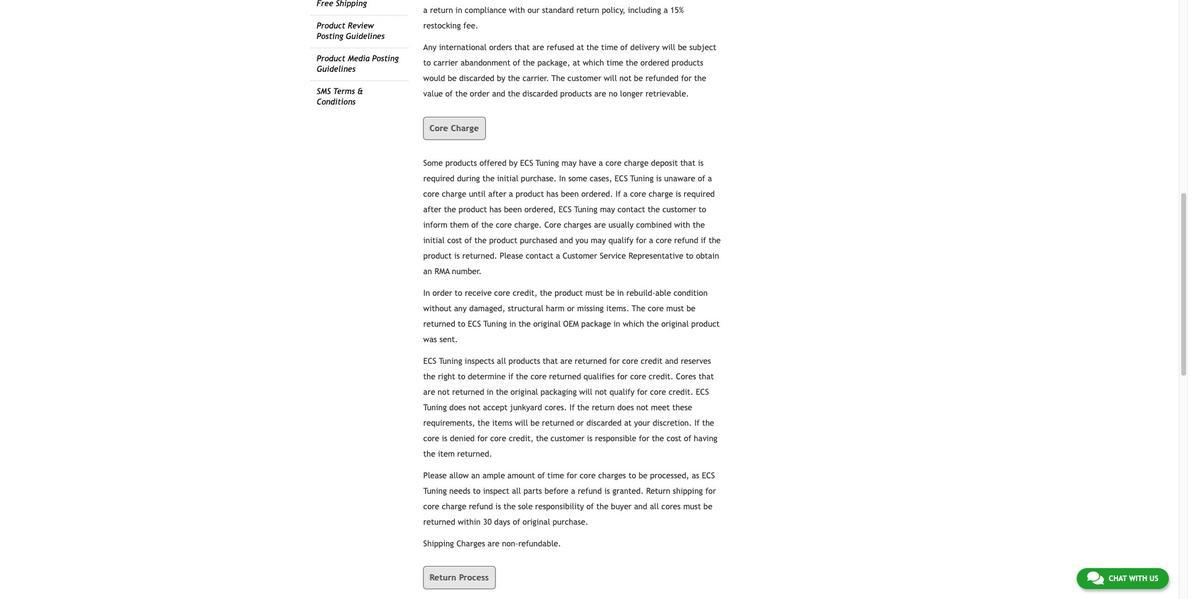 Task type: describe. For each thing, give the bounding box(es) containing it.
1 vertical spatial initial
[[424, 236, 445, 245]]

ecs down cores
[[696, 387, 709, 397]]

international
[[439, 43, 487, 52]]

returned down determine
[[452, 387, 484, 397]]

0 horizontal spatial discarded
[[459, 74, 495, 83]]

the inside any international orders that are refused at the time of delivery will be subject to carrier abandonment of the package, at which time the ordered products would be discarded by the carrier. the customer will not be refunded for the value of the order and the discarded products are no longer retrievable.
[[552, 74, 565, 83]]

not down qualifies
[[595, 387, 607, 397]]

shipping
[[673, 486, 703, 496]]

orders
[[489, 43, 512, 52]]

0 horizontal spatial refund
[[469, 502, 493, 511]]

core up "representative"
[[656, 236, 672, 245]]

credit, inside in order to receive core credit, the product must be in rebuild-able condition without any damaged, structural harm or missing items. the core must be returned to ecs tuning in the original oem package in which the original product was sent.
[[513, 288, 538, 298]]

core charge
[[430, 124, 479, 133]]

ordered.
[[582, 189, 613, 199]]

charges
[[457, 539, 485, 548]]

these
[[673, 403, 693, 412]]

an inside please allow an ample amount of time for core charges to be processed, as ecs tuning needs to inspect all parts before a refund is granted. return shipping for core charge refund is the sole responsibility of the buyer and all cores must be returned within 30 days of original purchase.
[[471, 471, 480, 480]]

cost inside "ecs tuning inspects all products that are returned for core credit and reserves the right to determine if the core returned qualifies for core credit. cores that are not returned in the original packaging will not qualify for core credit. ecs tuning does not accept junkyard cores. if the return does not meet these requirements, the items will be returned or discarded at your discretion. if the core is denied for core credit, the customer is responsible for the cost of having the item returned."
[[667, 434, 682, 443]]

ecs right offered
[[520, 158, 533, 168]]

you
[[576, 236, 589, 245]]

be up items.
[[606, 288, 615, 298]]

2 vertical spatial may
[[591, 236, 606, 245]]

will down junkyard
[[515, 418, 528, 428]]

&
[[358, 87, 363, 96]]

parts
[[524, 486, 542, 496]]

1 vertical spatial after
[[424, 205, 442, 214]]

charge left deposit
[[624, 158, 649, 168]]

2 does from the left
[[617, 403, 634, 412]]

core up cases,
[[606, 158, 622, 168]]

0 vertical spatial initial
[[497, 174, 519, 183]]

1 vertical spatial must
[[667, 304, 684, 313]]

be left subject
[[678, 43, 687, 52]]

for right shipping
[[706, 486, 716, 496]]

in down items.
[[614, 319, 621, 329]]

0 vertical spatial at
[[577, 43, 584, 52]]

core up item
[[424, 434, 440, 443]]

charge.
[[515, 220, 542, 229]]

before
[[545, 486, 569, 496]]

products left no on the top of page
[[560, 89, 592, 99]]

returned up packaging
[[549, 372, 581, 381]]

that inside any international orders that are refused at the time of delivery will be subject to carrier abandonment of the package, at which time the ordered products would be discarded by the carrier. the customer will not be refunded for the value of the order and the discarded products are no longer retrievable.
[[515, 43, 530, 52]]

in inside in order to receive core credit, the product must be in rebuild-able condition without any damaged, structural harm or missing items. the core must be returned to ecs tuning in the original oem package in which the original product was sent.
[[424, 288, 430, 298]]

1 horizontal spatial all
[[512, 486, 521, 496]]

longer
[[620, 89, 643, 99]]

representative
[[629, 251, 684, 260]]

product for product media posting guidelines
[[317, 54, 345, 63]]

offered
[[480, 158, 507, 168]]

of down the "them"
[[465, 236, 472, 245]]

a right unaware
[[708, 174, 712, 183]]

packaging
[[541, 387, 577, 397]]

credit
[[641, 356, 663, 366]]

requirements,
[[424, 418, 475, 428]]

service
[[600, 251, 626, 260]]

refused
[[547, 43, 574, 52]]

original down able
[[662, 319, 689, 329]]

of left delivery
[[621, 43, 628, 52]]

1 vertical spatial time
[[607, 58, 624, 68]]

posting for product media posting guidelines
[[372, 54, 399, 63]]

be up the granted.
[[639, 471, 648, 480]]

your
[[634, 418, 650, 428]]

some products offered by ecs tuning may have a core charge deposit that is required during the initial purchase. in some cases, ecs tuning is unaware of a core charge until after a product has been ordered. if a core charge is required after the product has been ordered, ecs tuning may contact the customer to inform them of the core charge. core charges are usually combined with the initial cost of the product purchased and you may qualify for a core refund if the product is returned. please contact a customer service representative to obtain an rma number.
[[424, 158, 721, 276]]

1 vertical spatial at
[[573, 58, 580, 68]]

to up obtain
[[699, 205, 707, 214]]

rma
[[435, 267, 450, 276]]

discarded inside "ecs tuning inspects all products that are returned for core credit and reserves the right to determine if the core returned qualifies for core credit. cores that are not returned in the original packaging will not qualify for core credit. ecs tuning does not accept junkyard cores. if the return does not meet these requirements, the items will be returned or discarded at your discretion. if the core is denied for core credit, the customer is responsible for the cost of having the item returned."
[[587, 418, 622, 428]]

oem
[[563, 319, 579, 329]]

condition
[[674, 288, 708, 298]]

and inside any international orders that are refused at the time of delivery will be subject to carrier abandonment of the package, at which time the ordered products would be discarded by the carrier. the customer will not be refunded for the value of the order and the discarded products are no longer retrievable.
[[492, 89, 506, 99]]

returned down cores.
[[542, 418, 574, 428]]

granted.
[[613, 486, 644, 496]]

1 horizontal spatial after
[[488, 189, 507, 199]]

combined
[[636, 220, 672, 229]]

have
[[579, 158, 597, 168]]

is left responsible
[[587, 434, 593, 443]]

ecs down was
[[424, 356, 437, 366]]

products inside "ecs tuning inspects all products that are returned for core credit and reserves the right to determine if the core returned qualifies for core credit. cores that are not returned in the original packaging will not qualify for core credit. ecs tuning does not accept junkyard cores. if the return does not meet these requirements, the items will be returned or discarded at your discretion. if the core is denied for core credit, the customer is responsible for the cost of having the item returned."
[[509, 356, 540, 366]]

of right abandonment
[[513, 58, 521, 68]]

purchased
[[520, 236, 557, 245]]

return inside please allow an ample amount of time for core charges to be processed, as ecs tuning needs to inspect all parts before a refund is granted. return shipping for core charge refund is the sole responsibility of the buyer and all cores must be returned within 30 days of original purchase.
[[646, 486, 671, 496]]

please allow an ample amount of time for core charges to be processed, as ecs tuning needs to inspect all parts before a refund is granted. return shipping for core charge refund is the sole responsibility of the buyer and all cores must be returned within 30 days of original purchase.
[[424, 471, 716, 527]]

to up the any
[[455, 288, 463, 298]]

ordered,
[[525, 205, 556, 214]]

0 vertical spatial contact
[[618, 205, 646, 214]]

with inside chat with us link
[[1130, 574, 1148, 583]]

tuning up requirements,
[[424, 403, 447, 412]]

rebuild-
[[627, 288, 656, 298]]

1 vertical spatial contact
[[526, 251, 554, 260]]

core down items
[[490, 434, 507, 443]]

structural
[[508, 304, 544, 313]]

0 vertical spatial may
[[562, 158, 577, 168]]

posting for product review posting guidelines
[[317, 32, 344, 41]]

right
[[438, 372, 455, 381]]

0 vertical spatial has
[[547, 189, 559, 199]]

tuning down deposit
[[630, 174, 654, 183]]

product review posting guidelines link
[[317, 21, 385, 41]]

are up requirements,
[[424, 387, 435, 397]]

charges inside some products offered by ecs tuning may have a core charge deposit that is required during the initial purchase. in some cases, ecs tuning is unaware of a core charge until after a product has been ordered. if a core charge is required after the product has been ordered, ecs tuning may contact the customer to inform them of the core charge. core charges are usually combined with the initial cost of the product purchased and you may qualify for a core refund if the product is returned. please contact a customer service representative to obtain an rma number.
[[564, 220, 592, 229]]

product up harm
[[555, 288, 583, 298]]

core left "credit"
[[622, 356, 639, 366]]

time inside please allow an ample amount of time for core charges to be processed, as ecs tuning needs to inspect all parts before a refund is granted. return shipping for core charge refund is the sole responsibility of the buyer and all cores must be returned within 30 days of original purchase.
[[548, 471, 564, 480]]

us
[[1150, 574, 1159, 583]]

cores.
[[545, 403, 567, 412]]

any
[[454, 304, 467, 313]]

0 vertical spatial credit.
[[649, 372, 674, 381]]

without
[[424, 304, 452, 313]]

core up responsibility
[[580, 471, 596, 480]]

a left customer
[[556, 251, 560, 260]]

process
[[460, 573, 489, 583]]

not up your
[[637, 403, 649, 412]]

or inside "ecs tuning inspects all products that are returned for core credit and reserves the right to determine if the core returned qualifies for core credit. cores that are not returned in the original packaging will not qualify for core credit. ecs tuning does not accept junkyard cores. if the return does not meet these requirements, the items will be returned or discarded at your discretion. if the core is denied for core credit, the customer is responsible for the cost of having the item returned."
[[577, 418, 584, 428]]

are inside some products offered by ecs tuning may have a core charge deposit that is required during the initial purchase. in some cases, ecs tuning is unaware of a core charge until after a product has been ordered. if a core charge is required after the product has been ordered, ecs tuning may contact the customer to inform them of the core charge. core charges are usually combined with the initial cost of the product purchased and you may qualify for a core refund if the product is returned. please contact a customer service representative to obtain an rma number.
[[594, 220, 606, 229]]

number.
[[452, 267, 482, 276]]

in up items.
[[617, 288, 624, 298]]

to left obtain
[[686, 251, 694, 260]]

reserves
[[681, 356, 711, 366]]

core up the 'combined'
[[630, 189, 646, 199]]

must inside please allow an ample amount of time for core charges to be processed, as ecs tuning needs to inspect all parts before a refund is granted. return shipping for core charge refund is the sole responsibility of the buyer and all cores must be returned within 30 days of original purchase.
[[684, 502, 701, 511]]

responsibility
[[535, 502, 584, 511]]

conditions
[[317, 97, 356, 106]]

meet
[[651, 403, 670, 412]]

to right needs
[[473, 486, 481, 496]]

an inside some products offered by ecs tuning may have a core charge deposit that is required during the initial purchase. in some cases, ecs tuning is unaware of a core charge until after a product has been ordered. if a core charge is required after the product has been ordered, ecs tuning may contact the customer to inform them of the core charge. core charges are usually combined with the initial cost of the product purchased and you may qualify for a core refund if the product is returned. please contact a customer service representative to obtain an rma number.
[[424, 267, 432, 276]]

order inside any international orders that are refused at the time of delivery will be subject to carrier abandonment of the package, at which time the ordered products would be discarded by the carrier. the customer will not be refunded for the value of the order and the discarded products are no longer retrievable.
[[470, 89, 490, 99]]

product down condition at the right top of page
[[692, 319, 720, 329]]

if inside some products offered by ecs tuning may have a core charge deposit that is required during the initial purchase. in some cases, ecs tuning is unaware of a core charge until after a product has been ordered. if a core charge is required after the product has been ordered, ecs tuning may contact the customer to inform them of the core charge. core charges are usually combined with the initial cost of the product purchased and you may qualify for a core refund if the product is returned. please contact a customer service representative to obtain an rma number.
[[701, 236, 706, 245]]

will up ordered
[[662, 43, 676, 52]]

not down right
[[438, 387, 450, 397]]

be down condition at the right top of page
[[687, 304, 696, 313]]

products down subject
[[672, 58, 704, 68]]

original inside "ecs tuning inspects all products that are returned for core credit and reserves the right to determine if the core returned qualifies for core credit. cores that are not returned in the original packaging will not qualify for core credit. ecs tuning does not accept junkyard cores. if the return does not meet these requirements, the items will be returned or discarded at your discretion. if the core is denied for core credit, the customer is responsible for the cost of having the item returned."
[[511, 387, 538, 397]]

customer inside any international orders that are refused at the time of delivery will be subject to carrier abandonment of the package, at which time the ordered products would be discarded by the carrier. the customer will not be refunded for the value of the order and the discarded products are no longer retrievable.
[[568, 74, 602, 83]]

cores
[[676, 372, 696, 381]]

return
[[592, 403, 615, 412]]

core down the some
[[424, 189, 440, 199]]

all inside "ecs tuning inspects all products that are returned for core credit and reserves the right to determine if the core returned qualifies for core credit. cores that are not returned in the original packaging will not qualify for core credit. ecs tuning does not accept junkyard cores. if the return does not meet these requirements, the items will be returned or discarded at your discretion. if the core is denied for core credit, the customer is responsible for the cost of having the item returned."
[[497, 356, 506, 366]]

to down the any
[[458, 319, 466, 329]]

shipping
[[424, 539, 454, 548]]

1 vertical spatial required
[[684, 189, 715, 199]]

media
[[348, 54, 370, 63]]

charges inside please allow an ample amount of time for core charges to be processed, as ecs tuning needs to inspect all parts before a refund is granted. return shipping for core charge refund is the sole responsibility of the buyer and all cores must be returned within 30 days of original purchase.
[[598, 471, 626, 480]]

will down qualifies
[[579, 387, 593, 397]]

for up qualifies
[[609, 356, 620, 366]]

of right unaware
[[698, 174, 706, 183]]

be up longer
[[634, 74, 643, 83]]

a right until
[[509, 189, 513, 199]]

are left non-
[[488, 539, 500, 548]]

product down until
[[459, 205, 487, 214]]

tuning down ordered.
[[574, 205, 598, 214]]

guidelines for media
[[317, 64, 356, 74]]

inform
[[424, 220, 448, 229]]

product up rma
[[424, 251, 452, 260]]

sent.
[[440, 335, 458, 344]]

qualifies
[[584, 372, 615, 381]]

deposit
[[651, 158, 678, 168]]

processed,
[[650, 471, 690, 480]]

carrier.
[[523, 74, 549, 83]]

in down structural
[[510, 319, 516, 329]]

of inside "ecs tuning inspects all products that are returned for core credit and reserves the right to determine if the core returned qualifies for core credit. cores that are not returned in the original packaging will not qualify for core credit. ecs tuning does not accept junkyard cores. if the return does not meet these requirements, the items will be returned or discarded at your discretion. if the core is denied for core credit, the customer is responsible for the cost of having the item returned."
[[684, 434, 692, 443]]

for inside any international orders that are refused at the time of delivery will be subject to carrier abandonment of the package, at which time the ordered products would be discarded by the carrier. the customer will not be refunded for the value of the order and the discarded products are no longer retrievable.
[[681, 74, 692, 83]]

for up your
[[637, 387, 648, 397]]

receive
[[465, 288, 492, 298]]

are up packaging
[[561, 356, 573, 366]]

some
[[424, 158, 443, 168]]

are left no on the top of page
[[595, 89, 607, 99]]

are up package,
[[533, 43, 544, 52]]

any
[[424, 43, 437, 52]]

core left charge.
[[496, 220, 512, 229]]

returned up qualifies
[[575, 356, 607, 366]]

1 vertical spatial return
[[430, 573, 457, 583]]

credit, inside "ecs tuning inspects all products that are returned for core credit and reserves the right to determine if the core returned qualifies for core credit. cores that are not returned in the original packaging will not qualify for core credit. ecs tuning does not accept junkyard cores. if the return does not meet these requirements, the items will be returned or discarded at your discretion. if the core is denied for core credit, the customer is responsible for the cost of having the item returned."
[[509, 434, 534, 443]]

needs
[[449, 486, 471, 496]]

customer
[[563, 251, 598, 260]]

returned inside in order to receive core credit, the product must be in rebuild-able condition without any damaged, structural harm or missing items. the core must be returned to ecs tuning in the original oem package in which the original product was sent.
[[424, 319, 455, 329]]

that down reserves
[[699, 372, 714, 381]]

is right deposit
[[698, 158, 704, 168]]

charge down during
[[442, 189, 467, 199]]

order inside in order to receive core credit, the product must be in rebuild-able condition without any damaged, structural harm or missing items. the core must be returned to ecs tuning in the original oem package in which the original product was sent.
[[433, 288, 452, 298]]

allow
[[449, 471, 469, 480]]

product review posting guidelines
[[317, 21, 385, 41]]

review
[[348, 21, 374, 31]]

be down carrier
[[448, 74, 457, 83]]

original down harm
[[533, 319, 561, 329]]

no
[[609, 89, 618, 99]]

will up no on the top of page
[[604, 74, 617, 83]]

inspects
[[465, 356, 495, 366]]

denied
[[450, 434, 475, 443]]

is down unaware
[[676, 189, 682, 199]]

of right value
[[446, 89, 453, 99]]

items.
[[606, 304, 630, 313]]

not inside any international orders that are refused at the time of delivery will be subject to carrier abandonment of the package, at which time the ordered products would be discarded by the carrier. the customer will not be refunded for the value of the order and the discarded products are no longer retrievable.
[[620, 74, 632, 83]]

items
[[492, 418, 513, 428]]

core up damaged,
[[494, 288, 510, 298]]

is down inspect
[[496, 502, 501, 511]]

carrier
[[434, 58, 458, 68]]

for right 'denied'
[[477, 434, 488, 443]]

to inside "ecs tuning inspects all products that are returned for core credit and reserves the right to determine if the core returned qualifies for core credit. cores that are not returned in the original packaging will not qualify for core credit. ecs tuning does not accept junkyard cores. if the return does not meet these requirements, the items will be returned or discarded at your discretion. if the core is denied for core credit, the customer is responsible for the cost of having the item returned."
[[458, 372, 466, 381]]

core down able
[[648, 304, 664, 313]]

during
[[457, 174, 480, 183]]

customer inside "ecs tuning inspects all products that are returned for core credit and reserves the right to determine if the core returned qualifies for core credit. cores that are not returned in the original packaging will not qualify for core credit. ecs tuning does not accept junkyard cores. if the return does not meet these requirements, the items will be returned or discarded at your discretion. if the core is denied for core credit, the customer is responsible for the cost of having the item returned."
[[551, 434, 585, 443]]

ecs right cases,
[[615, 174, 628, 183]]

ecs inside in order to receive core credit, the product must be in rebuild-able condition without any damaged, structural harm or missing items. the core must be returned to ecs tuning in the original oem package in which the original product was sent.
[[468, 319, 481, 329]]

refunded
[[646, 74, 679, 83]]

qualify inside some products offered by ecs tuning may have a core charge deposit that is required during the initial purchase. in some cases, ecs tuning is unaware of a core charge until after a product has been ordered. if a core charge is required after the product has been ordered, ecs tuning may contact the customer to inform them of the core charge. core charges are usually combined with the initial cost of the product purchased and you may qualify for a core refund if the product is returned. please contact a customer service representative to obtain an rma number.
[[609, 236, 634, 245]]

tuning up right
[[439, 356, 463, 366]]

until
[[469, 189, 486, 199]]

some
[[569, 174, 588, 183]]

core up shipping
[[424, 502, 440, 511]]



Task type: vqa. For each thing, say whether or not it's contained in the screenshot.
second Add to Wish List image from the top of the page
no



Task type: locate. For each thing, give the bounding box(es) containing it.
does right return
[[617, 403, 634, 412]]

returned.
[[462, 251, 497, 260], [457, 449, 492, 459]]

cores
[[662, 502, 681, 511]]

are left usually
[[594, 220, 606, 229]]

and inside "ecs tuning inspects all products that are returned for core credit and reserves the right to determine if the core returned qualifies for core credit. cores that are not returned in the original packaging will not qualify for core credit. ecs tuning does not accept junkyard cores. if the return does not meet these requirements, the items will be returned or discarded at your discretion. if the core is denied for core credit, the customer is responsible for the cost of having the item returned."
[[665, 356, 679, 366]]

tuning inside please allow an ample amount of time for core charges to be processed, as ecs tuning needs to inspect all parts before a refund is granted. return shipping for core charge refund is the sole responsibility of the buyer and all cores must be returned within 30 days of original purchase.
[[424, 486, 447, 496]]

them
[[450, 220, 469, 229]]

0 vertical spatial return
[[646, 486, 671, 496]]

1 vertical spatial which
[[623, 319, 644, 329]]

qualify inside "ecs tuning inspects all products that are returned for core credit and reserves the right to determine if the core returned qualifies for core credit. cores that are not returned in the original packaging will not qualify for core credit. ecs tuning does not accept junkyard cores. if the return does not meet these requirements, the items will be returned or discarded at your discretion. if the core is denied for core credit, the customer is responsible for the cost of having the item returned."
[[610, 387, 635, 397]]

may
[[562, 158, 577, 168], [600, 205, 615, 214], [591, 236, 606, 245]]

please inside please allow an ample amount of time for core charges to be processed, as ecs tuning needs to inspect all parts before a refund is granted. return shipping for core charge refund is the sole responsibility of the buyer and all cores must be returned within 30 days of original purchase.
[[424, 471, 447, 480]]

of left having
[[684, 434, 692, 443]]

2 product from the top
[[317, 54, 345, 63]]

1 vertical spatial the
[[632, 304, 646, 313]]

core left charge
[[430, 124, 449, 133]]

0 vertical spatial must
[[586, 288, 603, 298]]

ecs tuning inspects all products that are returned for core credit and reserves the right to determine if the core returned qualifies for core credit. cores that are not returned in the original packaging will not qualify for core credit. ecs tuning does not accept junkyard cores. if the return does not meet these requirements, the items will be returned or discarded at your discretion. if the core is denied for core credit, the customer is responsible for the cost of having the item returned.
[[424, 356, 718, 459]]

inspect
[[483, 486, 510, 496]]

charge inside please allow an ample amount of time for core charges to be processed, as ecs tuning needs to inspect all parts before a refund is granted. return shipping for core charge refund is the sole responsibility of the buyer and all cores must be returned within 30 days of original purchase.
[[442, 502, 467, 511]]

order down abandonment
[[470, 89, 490, 99]]

for down your
[[639, 434, 650, 443]]

1 vertical spatial refund
[[578, 486, 602, 496]]

0 horizontal spatial posting
[[317, 32, 344, 41]]

0 vertical spatial purchase.
[[521, 174, 557, 183]]

please left allow
[[424, 471, 447, 480]]

be inside "ecs tuning inspects all products that are returned for core credit and reserves the right to determine if the core returned qualifies for core credit. cores that are not returned in the original packaging will not qualify for core credit. ecs tuning does not accept junkyard cores. if the return does not meet these requirements, the items will be returned or discarded at your discretion. if the core is denied for core credit, the customer is responsible for the cost of having the item returned."
[[531, 418, 540, 428]]

products up during
[[446, 158, 477, 168]]

products inside some products offered by ecs tuning may have a core charge deposit that is required during the initial purchase. in some cases, ecs tuning is unaware of a core charge until after a product has been ordered. if a core charge is required after the product has been ordered, ecs tuning may contact the customer to inform them of the core charge. core charges are usually combined with the initial cost of the product purchased and you may qualify for a core refund if the product is returned. please contact a customer service representative to obtain an rma number.
[[446, 158, 477, 168]]

for down the 'combined'
[[636, 236, 647, 245]]

returned inside please allow an ample amount of time for core charges to be processed, as ecs tuning needs to inspect all parts before a refund is granted. return shipping for core charge refund is the sole responsibility of the buyer and all cores must be returned within 30 days of original purchase.
[[424, 517, 455, 527]]

in
[[617, 288, 624, 298], [510, 319, 516, 329], [614, 319, 621, 329], [487, 387, 494, 397]]

1 horizontal spatial if
[[701, 236, 706, 245]]

credit,
[[513, 288, 538, 298], [509, 434, 534, 443]]

0 horizontal spatial if
[[570, 403, 575, 412]]

0 vertical spatial please
[[500, 251, 523, 260]]

core
[[606, 158, 622, 168], [424, 189, 440, 199], [630, 189, 646, 199], [496, 220, 512, 229], [656, 236, 672, 245], [494, 288, 510, 298], [648, 304, 664, 313], [622, 356, 639, 366], [531, 372, 547, 381], [630, 372, 647, 381], [650, 387, 666, 397], [424, 434, 440, 443], [490, 434, 507, 443], [580, 471, 596, 480], [424, 502, 440, 511]]

products
[[672, 58, 704, 68], [560, 89, 592, 99], [446, 158, 477, 168], [509, 356, 540, 366]]

sms
[[317, 87, 331, 96]]

ecs down damaged,
[[468, 319, 481, 329]]

1 horizontal spatial if
[[616, 189, 621, 199]]

is up item
[[442, 434, 448, 443]]

non-
[[502, 539, 519, 548]]

2 vertical spatial all
[[650, 502, 659, 511]]

which inside any international orders that are refused at the time of delivery will be subject to carrier abandonment of the package, at which time the ordered products would be discarded by the carrier. the customer will not be refunded for the value of the order and the discarded products are no longer retrievable.
[[583, 58, 604, 68]]

please inside some products offered by ecs tuning may have a core charge deposit that is required during the initial purchase. in some cases, ecs tuning is unaware of a core charge until after a product has been ordered. if a core charge is required after the product has been ordered, ecs tuning may contact the customer to inform them of the core charge. core charges are usually combined with the initial cost of the product purchased and you may qualify for a core refund if the product is returned. please contact a customer service representative to obtain an rma number.
[[500, 251, 523, 260]]

0 vertical spatial or
[[567, 304, 575, 313]]

ample
[[483, 471, 505, 480]]

1 horizontal spatial does
[[617, 403, 634, 412]]

1 product from the top
[[317, 21, 345, 31]]

returned. inside some products offered by ecs tuning may have a core charge deposit that is required during the initial purchase. in some cases, ecs tuning is unaware of a core charge until after a product has been ordered. if a core charge is required after the product has been ordered, ecs tuning may contact the customer to inform them of the core charge. core charges are usually combined with the initial cost of the product purchased and you may qualify for a core refund if the product is returned. please contact a customer service representative to obtain an rma number.
[[462, 251, 497, 260]]

at left your
[[624, 418, 632, 428]]

comments image
[[1088, 571, 1104, 586]]

been down some
[[561, 189, 579, 199]]

guidelines
[[346, 32, 385, 41], [317, 64, 356, 74]]

1 vertical spatial order
[[433, 288, 452, 298]]

2 horizontal spatial all
[[650, 502, 659, 511]]

0 horizontal spatial if
[[508, 372, 514, 381]]

charge
[[624, 158, 649, 168], [442, 189, 467, 199], [649, 189, 673, 199], [442, 502, 467, 511]]

purchase. inside some products offered by ecs tuning may have a core charge deposit that is required during the initial purchase. in some cases, ecs tuning is unaware of a core charge until after a product has been ordered. if a core charge is required after the product has been ordered, ecs tuning may contact the customer to inform them of the core charge. core charges are usually combined with the initial cost of the product purchased and you may qualify for a core refund if the product is returned. please contact a customer service representative to obtain an rma number.
[[521, 174, 557, 183]]

return
[[646, 486, 671, 496], [430, 573, 457, 583]]

in down determine
[[487, 387, 494, 397]]

be
[[678, 43, 687, 52], [448, 74, 457, 83], [634, 74, 643, 83], [606, 288, 615, 298], [687, 304, 696, 313], [531, 418, 540, 428], [639, 471, 648, 480], [704, 502, 713, 511]]

that inside some products offered by ecs tuning may have a core charge deposit that is required during the initial purchase. in some cases, ecs tuning is unaware of a core charge until after a product has been ordered. if a core charge is required after the product has been ordered, ecs tuning may contact the customer to inform them of the core charge. core charges are usually combined with the initial cost of the product purchased and you may qualify for a core refund if the product is returned. please contact a customer service representative to obtain an rma number.
[[681, 158, 696, 168]]

product for product review posting guidelines
[[317, 21, 345, 31]]

2 vertical spatial if
[[695, 418, 700, 428]]

of right days
[[513, 517, 520, 527]]

2 horizontal spatial refund
[[675, 236, 699, 245]]

ecs right as
[[702, 471, 715, 480]]

1 vertical spatial product
[[317, 54, 345, 63]]

of right responsibility
[[587, 502, 594, 511]]

0 vertical spatial if
[[616, 189, 621, 199]]

in order to receive core credit, the product must be in rebuild-able condition without any damaged, structural harm or missing items. the core must be returned to ecs tuning in the original oem package in which the original product was sent.
[[424, 288, 720, 344]]

for right qualifies
[[617, 372, 628, 381]]

or
[[567, 304, 575, 313], [577, 418, 584, 428]]

returned down without
[[424, 319, 455, 329]]

0 vertical spatial been
[[561, 189, 579, 199]]

0 vertical spatial the
[[552, 74, 565, 83]]

after
[[488, 189, 507, 199], [424, 205, 442, 214]]

0 vertical spatial returned.
[[462, 251, 497, 260]]

core down "credit"
[[630, 372, 647, 381]]

a
[[599, 158, 603, 168], [708, 174, 712, 183], [509, 189, 513, 199], [624, 189, 628, 199], [649, 236, 654, 245], [556, 251, 560, 260], [571, 486, 576, 496]]

cost down the "them"
[[447, 236, 462, 245]]

with
[[674, 220, 691, 229], [1130, 574, 1148, 583]]

sole
[[518, 502, 533, 511]]

core inside some products offered by ecs tuning may have a core charge deposit that is required during the initial purchase. in some cases, ecs tuning is unaware of a core charge until after a product has been ordered. if a core charge is required after the product has been ordered, ecs tuning may contact the customer to inform them of the core charge. core charges are usually combined with the initial cost of the product purchased and you may qualify for a core refund if the product is returned. please contact a customer service representative to obtain an rma number.
[[545, 220, 561, 229]]

1 horizontal spatial refund
[[578, 486, 602, 496]]

must down shipping
[[684, 502, 701, 511]]

to right right
[[458, 372, 466, 381]]

0 horizontal spatial has
[[490, 205, 502, 214]]

1 vertical spatial with
[[1130, 574, 1148, 583]]

if
[[701, 236, 706, 245], [508, 372, 514, 381]]

refund inside some products offered by ecs tuning may have a core charge deposit that is required during the initial purchase. in some cases, ecs tuning is unaware of a core charge until after a product has been ordered. if a core charge is required after the product has been ordered, ecs tuning may contact the customer to inform them of the core charge. core charges are usually combined with the initial cost of the product purchased and you may qualify for a core refund if the product is returned. please contact a customer service representative to obtain an rma number.
[[675, 236, 699, 245]]

a right have
[[599, 158, 603, 168]]

has
[[547, 189, 559, 199], [490, 205, 502, 214]]

that
[[515, 43, 530, 52], [681, 158, 696, 168], [543, 356, 558, 366], [699, 372, 714, 381]]

an
[[424, 267, 432, 276], [471, 471, 480, 480]]

0 vertical spatial charges
[[564, 220, 592, 229]]

return process
[[430, 573, 489, 583]]

1 vertical spatial has
[[490, 205, 502, 214]]

with inside some products offered by ecs tuning may have a core charge deposit that is required during the initial purchase. in some cases, ecs tuning is unaware of a core charge until after a product has been ordered. if a core charge is required after the product has been ordered, ecs tuning may contact the customer to inform them of the core charge. core charges are usually combined with the initial cost of the product purchased and you may qualify for a core refund if the product is returned. please contact a customer service representative to obtain an rma number.
[[674, 220, 691, 229]]

all up determine
[[497, 356, 506, 366]]

a down the 'combined'
[[649, 236, 654, 245]]

refund up obtain
[[675, 236, 699, 245]]

customer up the 'combined'
[[663, 205, 697, 214]]

2 vertical spatial must
[[684, 502, 701, 511]]

which down items.
[[623, 319, 644, 329]]

customer inside some products offered by ecs tuning may have a core charge deposit that is required during the initial purchase. in some cases, ecs tuning is unaware of a core charge until after a product has been ordered. if a core charge is required after the product has been ordered, ecs tuning may contact the customer to inform them of the core charge. core charges are usually combined with the initial cost of the product purchased and you may qualify for a core refund if the product is returned. please contact a customer service representative to obtain an rma number.
[[663, 205, 697, 214]]

if inside "ecs tuning inspects all products that are returned for core credit and reserves the right to determine if the core returned qualifies for core credit. cores that are not returned in the original packaging will not qualify for core credit. ecs tuning does not accept junkyard cores. if the return does not meet these requirements, the items will be returned or discarded at your discretion. if the core is denied for core credit, the customer is responsible for the cost of having the item returned."
[[508, 372, 514, 381]]

guidelines for review
[[346, 32, 385, 41]]

would
[[424, 74, 445, 83]]

purchase. inside please allow an ample amount of time for core charges to be processed, as ecs tuning needs to inspect all parts before a refund is granted. return shipping for core charge refund is the sole responsibility of the buyer and all cores must be returned within 30 days of original purchase.
[[553, 517, 589, 527]]

0 horizontal spatial does
[[449, 403, 466, 412]]

1 vertical spatial may
[[600, 205, 615, 214]]

delivery
[[631, 43, 660, 52]]

2 vertical spatial refund
[[469, 502, 493, 511]]

and left you
[[560, 236, 573, 245]]

required down unaware
[[684, 189, 715, 199]]

0 vertical spatial all
[[497, 356, 506, 366]]

the inside in order to receive core credit, the product must be in rebuild-able condition without any damaged, structural harm or missing items. the core must be returned to ecs tuning in the original oem package in which the original product was sent.
[[632, 304, 646, 313]]

having
[[694, 434, 718, 443]]

refund right before
[[578, 486, 602, 496]]

is left the granted.
[[605, 486, 610, 496]]

in inside "ecs tuning inspects all products that are returned for core credit and reserves the right to determine if the core returned qualifies for core credit. cores that are not returned in the original packaging will not qualify for core credit. ecs tuning does not accept junkyard cores. if the return does not meet these requirements, the items will be returned or discarded at your discretion. if the core is denied for core credit, the customer is responsible for the cost of having the item returned."
[[487, 387, 494, 397]]

unaware
[[664, 174, 696, 183]]

posting up product media posting guidelines
[[317, 32, 344, 41]]

product down charge.
[[489, 236, 518, 245]]

1 horizontal spatial in
[[559, 174, 566, 183]]

if inside some products offered by ecs tuning may have a core charge deposit that is required during the initial purchase. in some cases, ecs tuning is unaware of a core charge until after a product has been ordered. if a core charge is required after the product has been ordered, ecs tuning may contact the customer to inform them of the core charge. core charges are usually combined with the initial cost of the product purchased and you may qualify for a core refund if the product is returned. please contact a customer service representative to obtain an rma number.
[[616, 189, 621, 199]]

1 horizontal spatial been
[[561, 189, 579, 199]]

to
[[424, 58, 431, 68], [699, 205, 707, 214], [686, 251, 694, 260], [455, 288, 463, 298], [458, 319, 466, 329], [458, 372, 466, 381], [629, 471, 636, 480], [473, 486, 481, 496]]

package
[[581, 319, 611, 329]]

1 horizontal spatial please
[[500, 251, 523, 260]]

subject
[[690, 43, 717, 52]]

please down the 'purchased'
[[500, 251, 523, 260]]

0 horizontal spatial contact
[[526, 251, 554, 260]]

that up packaging
[[543, 356, 558, 366]]

ecs
[[520, 158, 533, 168], [615, 174, 628, 183], [559, 205, 572, 214], [468, 319, 481, 329], [424, 356, 437, 366], [696, 387, 709, 397], [702, 471, 715, 480]]

by inside any international orders that are refused at the time of delivery will be subject to carrier abandonment of the package, at which time the ordered products would be discarded by the carrier. the customer will not be refunded for the value of the order and the discarded products are no longer retrievable.
[[497, 74, 506, 83]]

0 vertical spatial in
[[559, 174, 566, 183]]

accept
[[483, 403, 508, 412]]

which right package,
[[583, 58, 604, 68]]

to inside any international orders that are refused at the time of delivery will be subject to carrier abandonment of the package, at which time the ordered products would be discarded by the carrier. the customer will not be refunded for the value of the order and the discarded products are no longer retrievable.
[[424, 58, 431, 68]]

which inside in order to receive core credit, the product must be in rebuild-able condition without any damaged, structural harm or missing items. the core must be returned to ecs tuning in the original oem package in which the original product was sent.
[[623, 319, 644, 329]]

1 vertical spatial charges
[[598, 471, 626, 480]]

1 horizontal spatial initial
[[497, 174, 519, 183]]

original up junkyard
[[511, 387, 538, 397]]

1 horizontal spatial required
[[684, 189, 715, 199]]

of up parts
[[538, 471, 545, 480]]

0 horizontal spatial after
[[424, 205, 442, 214]]

0 vertical spatial core
[[430, 124, 449, 133]]

for inside some products offered by ecs tuning may have a core charge deposit that is required during the initial purchase. in some cases, ecs tuning is unaware of a core charge until after a product has been ordered. if a core charge is required after the product has been ordered, ecs tuning may contact the customer to inform them of the core charge. core charges are usually combined with the initial cost of the product purchased and you may qualify for a core refund if the product is returned. please contact a customer service representative to obtain an rma number.
[[636, 236, 647, 245]]

does up requirements,
[[449, 403, 466, 412]]

1 vertical spatial posting
[[372, 54, 399, 63]]

1 does from the left
[[449, 403, 466, 412]]

required down the some
[[424, 174, 455, 183]]

ordered
[[641, 58, 669, 68]]

1 vertical spatial by
[[509, 158, 518, 168]]

0 vertical spatial time
[[601, 43, 618, 52]]

2 vertical spatial customer
[[551, 434, 585, 443]]

and right "credit"
[[665, 356, 679, 366]]

all left cores in the right of the page
[[650, 502, 659, 511]]

original down sole
[[523, 517, 550, 527]]

0 horizontal spatial please
[[424, 471, 447, 480]]

usually
[[609, 220, 634, 229]]

discarded down abandonment
[[459, 74, 495, 83]]

by
[[497, 74, 506, 83], [509, 158, 518, 168]]

at inside "ecs tuning inspects all products that are returned for core credit and reserves the right to determine if the core returned qualifies for core credit. cores that are not returned in the original packaging will not qualify for core credit. ecs tuning does not accept junkyard cores. if the return does not meet these requirements, the items will be returned or discarded at your discretion. if the core is denied for core credit, the customer is responsible for the cost of having the item returned."
[[624, 418, 632, 428]]

the
[[552, 74, 565, 83], [632, 304, 646, 313]]

be right cores in the right of the page
[[704, 502, 713, 511]]

30
[[483, 517, 492, 527]]

by down abandonment
[[497, 74, 506, 83]]

0 vertical spatial product
[[317, 21, 345, 31]]

qualify down usually
[[609, 236, 634, 245]]

is down deposit
[[656, 174, 662, 183]]

1 vertical spatial credit,
[[509, 434, 534, 443]]

does
[[449, 403, 466, 412], [617, 403, 634, 412]]

1 vertical spatial guidelines
[[317, 64, 356, 74]]

package,
[[538, 58, 570, 68]]

tuning left have
[[536, 158, 559, 168]]

0 vertical spatial cost
[[447, 236, 462, 245]]

that right orders
[[515, 43, 530, 52]]

0 vertical spatial order
[[470, 89, 490, 99]]

refund
[[675, 236, 699, 245], [578, 486, 602, 496], [469, 502, 493, 511]]

0 vertical spatial by
[[497, 74, 506, 83]]

1 horizontal spatial return
[[646, 486, 671, 496]]

for up before
[[567, 471, 577, 480]]

buyer
[[611, 502, 632, 511]]

1 vertical spatial qualify
[[610, 387, 635, 397]]

initial
[[497, 174, 519, 183], [424, 236, 445, 245]]

0 vertical spatial required
[[424, 174, 455, 183]]

1 vertical spatial in
[[424, 288, 430, 298]]

days
[[494, 517, 511, 527]]

0 horizontal spatial all
[[497, 356, 506, 366]]

abandonment
[[461, 58, 511, 68]]

1 vertical spatial been
[[504, 205, 522, 214]]

not left accept
[[469, 403, 481, 412]]

0 horizontal spatial initial
[[424, 236, 445, 245]]

by inside some products offered by ecs tuning may have a core charge deposit that is required during the initial purchase. in some cases, ecs tuning is unaware of a core charge until after a product has been ordered. if a core charge is required after the product has been ordered, ecs tuning may contact the customer to inform them of the core charge. core charges are usually combined with the initial cost of the product purchased and you may qualify for a core refund if the product is returned. please contact a customer service representative to obtain an rma number.
[[509, 158, 518, 168]]

chat with us
[[1109, 574, 1159, 583]]

order
[[470, 89, 490, 99], [433, 288, 452, 298]]

2 horizontal spatial if
[[695, 418, 700, 428]]

0 horizontal spatial required
[[424, 174, 455, 183]]

credit. down "credit"
[[649, 372, 674, 381]]

guidelines inside product review posting guidelines
[[346, 32, 385, 41]]

to up the granted.
[[629, 471, 636, 480]]

1 vertical spatial all
[[512, 486, 521, 496]]

is up the number.
[[454, 251, 460, 260]]

posting inside product media posting guidelines
[[372, 54, 399, 63]]

with right the 'combined'
[[674, 220, 691, 229]]

will
[[662, 43, 676, 52], [604, 74, 617, 83], [579, 387, 593, 397], [515, 418, 528, 428]]

discretion.
[[653, 418, 692, 428]]

1 horizontal spatial with
[[1130, 574, 1148, 583]]

ecs right ordered,
[[559, 205, 572, 214]]

discarded
[[459, 74, 495, 83], [523, 89, 558, 99], [587, 418, 622, 428]]

core up packaging
[[531, 372, 547, 381]]

of right the "them"
[[472, 220, 479, 229]]

and inside please allow an ample amount of time for core charges to be processed, as ecs tuning needs to inspect all parts before a refund is granted. return shipping for core charge refund is the sole responsibility of the buyer and all cores must be returned within 30 days of original purchase.
[[634, 502, 648, 511]]

must down able
[[667, 304, 684, 313]]

2 vertical spatial time
[[548, 471, 564, 480]]

posting inside product review posting guidelines
[[317, 32, 344, 41]]

1 horizontal spatial discarded
[[523, 89, 558, 99]]

0 horizontal spatial or
[[567, 304, 575, 313]]

1 horizontal spatial which
[[623, 319, 644, 329]]

chat
[[1109, 574, 1127, 583]]

contact
[[618, 205, 646, 214], [526, 251, 554, 260]]

a right ordered.
[[624, 189, 628, 199]]

charges up you
[[564, 220, 592, 229]]

returned. inside "ecs tuning inspects all products that are returned for core credit and reserves the right to determine if the core returned qualifies for core credit. cores that are not returned in the original packaging will not qualify for core credit. ecs tuning does not accept junkyard cores. if the return does not meet these requirements, the items will be returned or discarded at your discretion. if the core is denied for core credit, the customer is responsible for the cost of having the item returned."
[[457, 449, 492, 459]]

or inside in order to receive core credit, the product must be in rebuild-able condition without any damaged, structural harm or missing items. the core must be returned to ecs tuning in the original oem package in which the original product was sent.
[[567, 304, 575, 313]]

ecs inside please allow an ample amount of time for core charges to be processed, as ecs tuning needs to inspect all parts before a refund is granted. return shipping for core charge refund is the sole responsibility of the buyer and all cores must be returned within 30 days of original purchase.
[[702, 471, 715, 480]]

1 vertical spatial if
[[570, 403, 575, 412]]

charge down unaware
[[649, 189, 673, 199]]

and right buyer
[[634, 502, 648, 511]]

responsible
[[595, 434, 637, 443]]

guidelines inside product media posting guidelines
[[317, 64, 356, 74]]

product inside product review posting guidelines
[[317, 21, 345, 31]]

2 vertical spatial at
[[624, 418, 632, 428]]

0 vertical spatial if
[[701, 236, 706, 245]]

cases,
[[590, 174, 612, 183]]

tuning inside in order to receive core credit, the product must be in rebuild-able condition without any damaged, structural harm or missing items. the core must be returned to ecs tuning in the original oem package in which the original product was sent.
[[484, 319, 507, 329]]

returned. up the number.
[[462, 251, 497, 260]]

able
[[656, 288, 671, 298]]

credit, up structural
[[513, 288, 538, 298]]

a inside please allow an ample amount of time for core charges to be processed, as ecs tuning needs to inspect all parts before a refund is granted. return shipping for core charge refund is the sole responsibility of the buyer and all cores must be returned within 30 days of original purchase.
[[571, 486, 576, 496]]

charge down needs
[[442, 502, 467, 511]]

any international orders that are refused at the time of delivery will be subject to carrier abandonment of the package, at which time the ordered products would be discarded by the carrier. the customer will not be refunded for the value of the order and the discarded products are no longer retrievable.
[[424, 43, 717, 99]]

original inside please allow an ample amount of time for core charges to be processed, as ecs tuning needs to inspect all parts before a refund is granted. return shipping for core charge refund is the sole responsibility of the buyer and all cores must be returned within 30 days of original purchase.
[[523, 517, 550, 527]]

returned up shipping
[[424, 517, 455, 527]]

0 horizontal spatial been
[[504, 205, 522, 214]]

0 horizontal spatial which
[[583, 58, 604, 68]]

1 vertical spatial credit.
[[669, 387, 694, 397]]

shipping charges are non-refundable.
[[424, 539, 561, 548]]

1 horizontal spatial charges
[[598, 471, 626, 480]]

cost inside some products offered by ecs tuning may have a core charge deposit that is required during the initial purchase. in some cases, ecs tuning is unaware of a core charge until after a product has been ordered. if a core charge is required after the product has been ordered, ecs tuning may contact the customer to inform them of the core charge. core charges are usually combined with the initial cost of the product purchased and you may qualify for a core refund if the product is returned. please contact a customer service representative to obtain an rma number.
[[447, 236, 462, 245]]

and inside some products offered by ecs tuning may have a core charge deposit that is required during the initial purchase. in some cases, ecs tuning is unaware of a core charge until after a product has been ordered. if a core charge is required after the product has been ordered, ecs tuning may contact the customer to inform them of the core charge. core charges are usually combined with the initial cost of the product purchased and you may qualify for a core refund if the product is returned. please contact a customer service representative to obtain an rma number.
[[560, 236, 573, 245]]

0 horizontal spatial return
[[430, 573, 457, 583]]

charge
[[451, 124, 479, 133]]

value
[[424, 89, 443, 99]]

may right you
[[591, 236, 606, 245]]

sms terms & conditions link
[[317, 87, 363, 106]]

1 horizontal spatial core
[[545, 220, 561, 229]]

not
[[620, 74, 632, 83], [438, 387, 450, 397], [595, 387, 607, 397], [469, 403, 481, 412], [637, 403, 649, 412]]

0 vertical spatial an
[[424, 267, 432, 276]]

product left media
[[317, 54, 345, 63]]

2 horizontal spatial discarded
[[587, 418, 622, 428]]

is
[[698, 158, 704, 168], [656, 174, 662, 183], [676, 189, 682, 199], [454, 251, 460, 260], [442, 434, 448, 443], [587, 434, 593, 443], [605, 486, 610, 496], [496, 502, 501, 511]]

a right before
[[571, 486, 576, 496]]

product
[[516, 189, 544, 199], [459, 205, 487, 214], [489, 236, 518, 245], [424, 251, 452, 260], [555, 288, 583, 298], [692, 319, 720, 329]]

0 horizontal spatial with
[[674, 220, 691, 229]]

guidelines up 'terms'
[[317, 64, 356, 74]]

may down ordered.
[[600, 205, 615, 214]]

1 vertical spatial core
[[545, 220, 561, 229]]

0 vertical spatial guidelines
[[346, 32, 385, 41]]

1 horizontal spatial by
[[509, 158, 518, 168]]

1 vertical spatial please
[[424, 471, 447, 480]]

product up ordered,
[[516, 189, 544, 199]]

and down abandonment
[[492, 89, 506, 99]]

1 horizontal spatial cost
[[667, 434, 682, 443]]

must
[[586, 288, 603, 298], [667, 304, 684, 313], [684, 502, 701, 511]]

in inside some products offered by ecs tuning may have a core charge deposit that is required during the initial purchase. in some cases, ecs tuning is unaware of a core charge until after a product has been ordered. if a core charge is required after the product has been ordered, ecs tuning may contact the customer to inform them of the core charge. core charges are usually combined with the initial cost of the product purchased and you may qualify for a core refund if the product is returned. please contact a customer service representative to obtain an rma number.
[[559, 174, 566, 183]]

product inside product media posting guidelines
[[317, 54, 345, 63]]

0 vertical spatial after
[[488, 189, 507, 199]]

1 horizontal spatial an
[[471, 471, 480, 480]]

determine
[[468, 372, 506, 381]]

0 vertical spatial credit,
[[513, 288, 538, 298]]

chat with us link
[[1077, 568, 1169, 589]]

products right inspects
[[509, 356, 540, 366]]

0 horizontal spatial the
[[552, 74, 565, 83]]

terms
[[333, 87, 355, 96]]

initial down offered
[[497, 174, 519, 183]]



